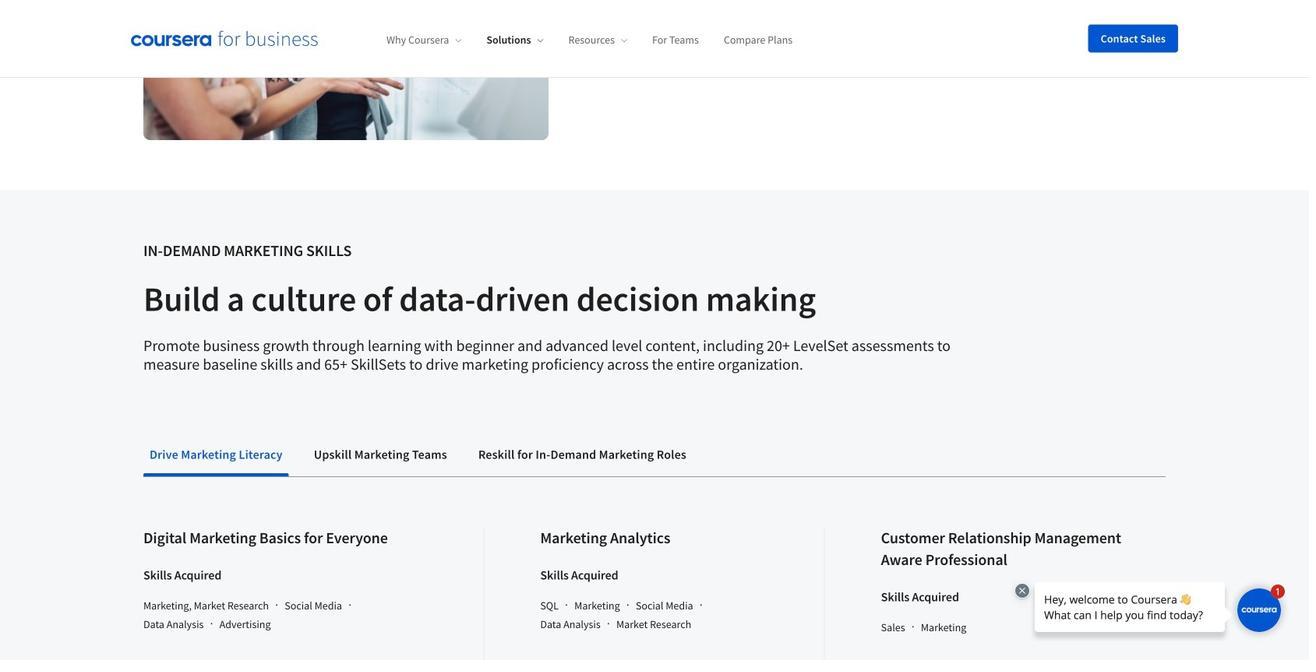 Task type: locate. For each thing, give the bounding box(es) containing it.
tab panel
[[143, 478, 1166, 661]]

content tabs tab list
[[143, 436, 1166, 477]]

coursera for business image
[[131, 31, 318, 47]]



Task type: vqa. For each thing, say whether or not it's contained in the screenshot.
data in select subject LIST BOX
no



